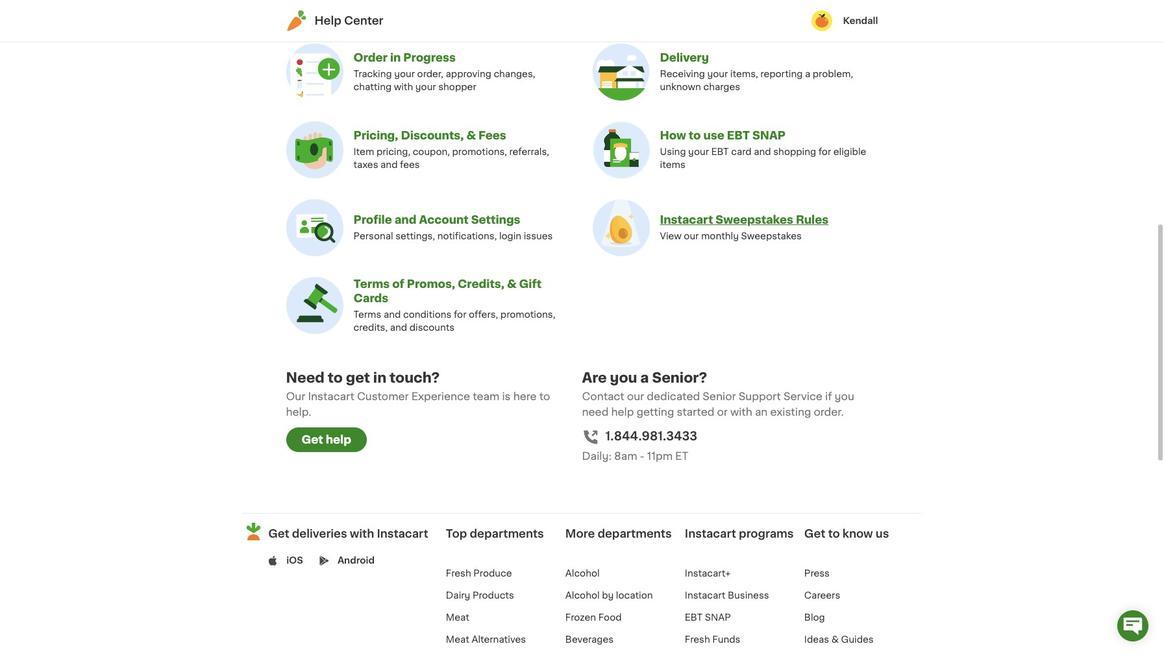 Task type: describe. For each thing, give the bounding box(es) containing it.
and inside profile and account settings personal settings, notifications, login issues
[[395, 215, 417, 226]]

promotions, inside pricing, discounts, & fees item pricing, coupon, promotions, referrals, taxes and fees
[[452, 148, 507, 157]]

press link
[[805, 570, 830, 579]]

to right 'here'
[[539, 392, 550, 402]]

for inside terms of promos, credits, & gift cards terms and conditions for offers, promotions, credits, and discounts
[[454, 311, 467, 320]]

experience
[[412, 392, 470, 402]]

order
[[354, 53, 388, 63]]

2 vertical spatial &
[[832, 636, 839, 645]]

blog
[[805, 614, 825, 623]]

guides
[[841, 636, 874, 645]]

of
[[392, 279, 404, 290]]

us
[[876, 529, 889, 540]]

1 horizontal spatial you
[[835, 392, 855, 402]]

products
[[473, 592, 514, 601]]

promotions, inside terms of promos, credits, & gift cards terms and conditions for offers, promotions, credits, and discounts
[[501, 311, 555, 320]]

instacart inside need to get in touch? our instacart customer experience team is here to help.
[[308, 392, 355, 402]]

ios app store logo image
[[268, 556, 278, 566]]

alcohol for alcohol by location
[[566, 592, 600, 601]]

more departments
[[566, 529, 672, 540]]

fees
[[400, 161, 420, 170]]

get help
[[302, 435, 351, 446]]

alcohol by location
[[566, 592, 653, 601]]

get
[[346, 372, 370, 385]]

are you a senior? contact our dedicated senior support service if you need help getting started or with an existing order.
[[582, 372, 855, 418]]

gift
[[519, 279, 542, 290]]

to for how
[[689, 131, 701, 141]]

pricing,
[[377, 148, 410, 157]]

reporting
[[761, 70, 803, 79]]

delivery
[[660, 53, 709, 63]]

0 vertical spatial sweepstakes
[[716, 215, 794, 226]]

help inside button
[[326, 435, 351, 446]]

ebt snap
[[685, 614, 731, 623]]

instacart left top
[[377, 529, 428, 540]]

1 vertical spatial sweepstakes
[[741, 232, 802, 241]]

0 horizontal spatial you
[[610, 372, 637, 385]]

center
[[344, 16, 383, 26]]

dedicated
[[647, 392, 700, 402]]

produce
[[474, 570, 512, 579]]

notifications,
[[437, 232, 497, 241]]

need to get in touch? our instacart customer experience team is here to help.
[[286, 372, 550, 418]]

shopper
[[438, 83, 476, 92]]

help.
[[286, 407, 311, 418]]

touch?
[[390, 372, 440, 385]]

instacart programs
[[685, 529, 794, 540]]

android link
[[338, 555, 375, 568]]

account
[[419, 215, 469, 226]]

and inside "how to use ebt snap using your ebt card and shopping for eligible items"
[[754, 148, 771, 157]]

are
[[582, 372, 607, 385]]

frozen food
[[566, 614, 622, 623]]

in inside order in progress tracking your order, approving changes, chatting with your shopper
[[390, 53, 401, 63]]

a inside delivery receiving your items, reporting a problem, unknown charges
[[805, 70, 811, 79]]

to for need
[[328, 372, 343, 385]]

ideas
[[805, 636, 829, 645]]

meat link
[[446, 614, 469, 623]]

fees
[[479, 131, 506, 141]]

terms of promos, credits, & gift cards link
[[354, 279, 542, 304]]

team
[[473, 392, 500, 402]]

ios link
[[286, 555, 303, 568]]

get for get help
[[302, 435, 323, 446]]

tracking
[[354, 70, 392, 79]]

2 vertical spatial ebt
[[685, 614, 703, 623]]

your inside delivery receiving your items, reporting a problem, unknown charges
[[707, 70, 728, 79]]

0 horizontal spatial with
[[350, 529, 374, 540]]

instacart+
[[685, 570, 731, 579]]

order,
[[417, 70, 444, 79]]

ebt snap link
[[685, 614, 731, 623]]

frozen food link
[[566, 614, 622, 623]]

our inside are you a senior? contact our dedicated senior support service if you need help getting started or with an existing order.
[[627, 392, 644, 402]]

beverages link
[[566, 636, 614, 645]]

terms of promos, credits, & gift cards terms and conditions for offers, promotions, credits, and discounts
[[354, 279, 555, 333]]

8am
[[614, 451, 637, 462]]

with inside are you a senior? contact our dedicated senior support service if you need help getting started or with an existing order.
[[731, 407, 753, 418]]

customer
[[357, 392, 409, 402]]

fresh funds link
[[685, 636, 741, 645]]

meat alternatives
[[446, 636, 526, 645]]

existing
[[770, 407, 811, 418]]

promos,
[[407, 279, 455, 290]]

pricing,
[[354, 131, 398, 141]]

fresh for fresh produce
[[446, 570, 471, 579]]

careers link
[[805, 592, 840, 601]]

meat alternatives link
[[446, 636, 526, 645]]

and up credits,
[[384, 311, 401, 320]]

fresh produce
[[446, 570, 512, 579]]

beverages
[[566, 636, 614, 645]]

frozen
[[566, 614, 596, 623]]

instacart for instacart sweepstakes rules view our monthly sweepstakes
[[660, 215, 713, 226]]

more
[[566, 529, 595, 540]]

delivery link
[[660, 53, 709, 63]]

coupon,
[[413, 148, 450, 157]]

press
[[805, 570, 830, 579]]

ios
[[286, 557, 303, 566]]

order in progress link
[[354, 53, 456, 63]]

0 vertical spatial ebt
[[727, 131, 750, 141]]

get for get to know us
[[805, 529, 826, 540]]

careers
[[805, 592, 840, 601]]

view
[[660, 232, 682, 241]]

conditions
[[403, 311, 452, 320]]

1.844.981.3433 link
[[606, 428, 698, 446]]

issues
[[524, 232, 553, 241]]

order.
[[814, 407, 844, 418]]

user avatar image
[[812, 10, 833, 31]]

instacart shopper app logo image
[[243, 522, 264, 543]]



Task type: vqa. For each thing, say whether or not it's contained in the screenshot.
the shopping
yes



Task type: locate. For each thing, give the bounding box(es) containing it.
fresh up dairy
[[446, 570, 471, 579]]

android play store logo image
[[319, 556, 329, 566]]

need
[[286, 372, 325, 385]]

instacart image
[[286, 10, 307, 31]]

monthly
[[701, 232, 739, 241]]

get for get deliveries with instacart
[[268, 529, 289, 540]]

1 vertical spatial for
[[454, 311, 467, 320]]

pricing, discounts, & fees link
[[354, 131, 506, 141]]

& right ideas on the bottom right of page
[[832, 636, 839, 645]]

your down order,
[[415, 83, 436, 92]]

location
[[616, 592, 653, 601]]

2 horizontal spatial get
[[805, 529, 826, 540]]

with inside order in progress tracking your order, approving changes, chatting with your shopper
[[394, 83, 413, 92]]

help center
[[315, 16, 383, 26]]

get deliveries with instacart
[[268, 529, 428, 540]]

if
[[825, 392, 832, 402]]

meat for meat link
[[446, 614, 469, 623]]

our inside instacart sweepstakes rules view our monthly sweepstakes
[[684, 232, 699, 241]]

1 horizontal spatial our
[[684, 232, 699, 241]]

our up getting
[[627, 392, 644, 402]]

instacart
[[660, 215, 713, 226], [308, 392, 355, 402], [377, 529, 428, 540], [685, 529, 736, 540], [685, 592, 726, 601]]

offers,
[[469, 311, 498, 320]]

0 vertical spatial alcohol
[[566, 570, 600, 579]]

sweepstakes
[[716, 215, 794, 226], [741, 232, 802, 241]]

to
[[689, 131, 701, 141], [328, 372, 343, 385], [539, 392, 550, 402], [828, 529, 840, 540]]

fresh funds
[[685, 636, 741, 645]]

1 horizontal spatial fresh
[[685, 636, 710, 645]]

personal
[[354, 232, 393, 241]]

1 vertical spatial promotions,
[[501, 311, 555, 320]]

a
[[805, 70, 811, 79], [641, 372, 649, 385]]

1 horizontal spatial &
[[507, 279, 517, 290]]

alcohol down alcohol link
[[566, 592, 600, 601]]

1 vertical spatial ebt
[[711, 148, 729, 157]]

et
[[675, 451, 689, 462]]

0 vertical spatial for
[[819, 148, 831, 157]]

instacart sweepstakes rules link
[[660, 215, 829, 226]]

to inside "how to use ebt snap using your ebt card and shopping for eligible items"
[[689, 131, 701, 141]]

fresh down ebt snap on the right bottom of the page
[[685, 636, 710, 645]]

instacart down need on the left of the page
[[308, 392, 355, 402]]

to left use on the top right of page
[[689, 131, 701, 141]]

0 horizontal spatial &
[[467, 131, 476, 141]]

1 alcohol from the top
[[566, 570, 600, 579]]

promotions, down fees
[[452, 148, 507, 157]]

terms up cards
[[354, 279, 390, 290]]

meat
[[446, 614, 469, 623], [446, 636, 469, 645]]

your inside "how to use ebt snap using your ebt card and shopping for eligible items"
[[688, 148, 709, 157]]

meat down meat link
[[446, 636, 469, 645]]

2 horizontal spatial with
[[731, 407, 753, 418]]

0 vertical spatial &
[[467, 131, 476, 141]]

1 horizontal spatial get
[[302, 435, 323, 446]]

1 vertical spatial you
[[835, 392, 855, 402]]

1 vertical spatial fresh
[[685, 636, 710, 645]]

2 alcohol from the top
[[566, 592, 600, 601]]

1 horizontal spatial departments
[[598, 529, 672, 540]]

1 vertical spatial meat
[[446, 636, 469, 645]]

0 vertical spatial with
[[394, 83, 413, 92]]

0 horizontal spatial fresh
[[446, 570, 471, 579]]

1 vertical spatial snap
[[705, 614, 731, 623]]

eligible
[[834, 148, 866, 157]]

0 horizontal spatial a
[[641, 372, 649, 385]]

getting
[[637, 407, 674, 418]]

snap up shopping
[[753, 131, 786, 141]]

progress
[[403, 53, 456, 63]]

item
[[354, 148, 374, 157]]

items,
[[730, 70, 758, 79]]

2 horizontal spatial &
[[832, 636, 839, 645]]

instacart+ link
[[685, 570, 731, 579]]

and right credits,
[[390, 324, 407, 333]]

& inside terms of promos, credits, & gift cards terms and conditions for offers, promotions, credits, and discounts
[[507, 279, 517, 290]]

0 vertical spatial help
[[611, 407, 634, 418]]

how to use ebt snap using your ebt card and shopping for eligible items
[[660, 131, 866, 170]]

instacart business
[[685, 592, 769, 601]]

sweepstakes up 'monthly'
[[716, 215, 794, 226]]

and inside pricing, discounts, & fees item pricing, coupon, promotions, referrals, taxes and fees
[[381, 161, 398, 170]]

promotions, down 'gift'
[[501, 311, 555, 320]]

and up settings,
[[395, 215, 417, 226]]

departments for top departments
[[470, 529, 544, 540]]

know
[[843, 529, 873, 540]]

snap
[[753, 131, 786, 141], [705, 614, 731, 623]]

with down order in progress link
[[394, 83, 413, 92]]

kendall link
[[812, 10, 878, 31]]

our right 'view'
[[684, 232, 699, 241]]

card
[[731, 148, 752, 157]]

dairy products link
[[446, 592, 514, 601]]

& left 'gift'
[[507, 279, 517, 290]]

1 vertical spatial our
[[627, 392, 644, 402]]

0 vertical spatial meat
[[446, 614, 469, 623]]

snap up fresh funds link
[[705, 614, 731, 623]]

1 meat from the top
[[446, 614, 469, 623]]

instacart up "instacart+" link
[[685, 529, 736, 540]]

0 vertical spatial you
[[610, 372, 637, 385]]

ebt up fresh funds link
[[685, 614, 703, 623]]

1 vertical spatial alcohol
[[566, 592, 600, 601]]

get inside button
[[302, 435, 323, 446]]

0 vertical spatial in
[[390, 53, 401, 63]]

get down help.
[[302, 435, 323, 446]]

1 vertical spatial &
[[507, 279, 517, 290]]

your up charges
[[707, 70, 728, 79]]

alcohol by location link
[[566, 592, 653, 601]]

support
[[739, 392, 781, 402]]

is
[[502, 392, 511, 402]]

1 vertical spatial a
[[641, 372, 649, 385]]

alcohol up alcohol by location link
[[566, 570, 600, 579]]

1 horizontal spatial for
[[819, 148, 831, 157]]

food
[[599, 614, 622, 623]]

senior
[[703, 392, 736, 402]]

alcohol for alcohol link
[[566, 570, 600, 579]]

rules
[[796, 215, 829, 226]]

profile
[[354, 215, 392, 226]]

meat for meat alternatives
[[446, 636, 469, 645]]

-
[[640, 451, 645, 462]]

started
[[677, 407, 715, 418]]

2 terms from the top
[[354, 311, 381, 320]]

credits,
[[354, 324, 388, 333]]

0 vertical spatial fresh
[[446, 570, 471, 579]]

charges
[[704, 83, 740, 92]]

instacart sweepstakes rules view our monthly sweepstakes
[[660, 215, 829, 241]]

our
[[684, 232, 699, 241], [627, 392, 644, 402]]

credits,
[[458, 279, 505, 290]]

meat down dairy
[[446, 614, 469, 623]]

2 meat from the top
[[446, 636, 469, 645]]

problem,
[[813, 70, 853, 79]]

& inside pricing, discounts, & fees item pricing, coupon, promotions, referrals, taxes and fees
[[467, 131, 476, 141]]

0 horizontal spatial departments
[[470, 529, 544, 540]]

instacart up 'view'
[[660, 215, 713, 226]]

0 vertical spatial promotions,
[[452, 148, 507, 157]]

1 horizontal spatial help
[[611, 407, 634, 418]]

instacart inside instacart sweepstakes rules view our monthly sweepstakes
[[660, 215, 713, 226]]

order in progress tracking your order, approving changes, chatting with your shopper
[[354, 53, 535, 92]]

unknown
[[660, 83, 701, 92]]

1 horizontal spatial with
[[394, 83, 413, 92]]

chatting
[[354, 83, 392, 92]]

a inside are you a senior? contact our dedicated senior support service if you need help getting started or with an existing order.
[[641, 372, 649, 385]]

fresh for fresh funds
[[685, 636, 710, 645]]

with right or
[[731, 407, 753, 418]]

here
[[513, 392, 537, 402]]

with up android link
[[350, 529, 374, 540]]

1 horizontal spatial snap
[[753, 131, 786, 141]]

0 horizontal spatial get
[[268, 529, 289, 540]]

contact
[[582, 392, 625, 402]]

sweepstakes down instacart sweepstakes rules link
[[741, 232, 802, 241]]

get help button
[[286, 428, 367, 453]]

get to know us
[[805, 529, 889, 540]]

programs
[[739, 529, 794, 540]]

0 horizontal spatial our
[[627, 392, 644, 402]]

by
[[602, 592, 614, 601]]

for
[[819, 148, 831, 157], [454, 311, 467, 320]]

in inside need to get in touch? our instacart customer experience team is here to help.
[[373, 372, 386, 385]]

0 horizontal spatial in
[[373, 372, 386, 385]]

cards
[[354, 294, 389, 304]]

0 vertical spatial snap
[[753, 131, 786, 141]]

0 vertical spatial our
[[684, 232, 699, 241]]

or
[[717, 407, 728, 418]]

to left the get
[[328, 372, 343, 385]]

business
[[728, 592, 769, 601]]

& left fees
[[467, 131, 476, 141]]

1 vertical spatial with
[[731, 407, 753, 418]]

service
[[784, 392, 823, 402]]

0 horizontal spatial for
[[454, 311, 467, 320]]

1 vertical spatial help
[[326, 435, 351, 446]]

your down use on the top right of page
[[688, 148, 709, 157]]

1 vertical spatial in
[[373, 372, 386, 385]]

in up customer at the left of page
[[373, 372, 386, 385]]

for inside "how to use ebt snap using your ebt card and shopping for eligible items"
[[819, 148, 831, 157]]

settings,
[[396, 232, 435, 241]]

help center link
[[286, 10, 383, 31]]

your down order in progress link
[[394, 70, 415, 79]]

departments right more
[[598, 529, 672, 540]]

your
[[394, 70, 415, 79], [707, 70, 728, 79], [415, 83, 436, 92], [688, 148, 709, 157]]

get up press link
[[805, 529, 826, 540]]

terms up credits,
[[354, 311, 381, 320]]

how to use ebt snap link
[[660, 131, 786, 141]]

you up contact
[[610, 372, 637, 385]]

using
[[660, 148, 686, 157]]

ebt down how to use ebt snap link
[[711, 148, 729, 157]]

snap inside "how to use ebt snap using your ebt card and shopping for eligible items"
[[753, 131, 786, 141]]

kendall
[[843, 16, 878, 25]]

for left eligible
[[819, 148, 831, 157]]

ebt up card
[[727, 131, 750, 141]]

0 horizontal spatial help
[[326, 435, 351, 446]]

to for get
[[828, 529, 840, 540]]

0 horizontal spatial snap
[[705, 614, 731, 623]]

1 horizontal spatial a
[[805, 70, 811, 79]]

fresh
[[446, 570, 471, 579], [685, 636, 710, 645]]

get right the instacart shopper app logo
[[268, 529, 289, 540]]

blog link
[[805, 614, 825, 623]]

to left know
[[828, 529, 840, 540]]

instacart for instacart programs
[[685, 529, 736, 540]]

help inside are you a senior? contact our dedicated senior support service if you need help getting started or with an existing order.
[[611, 407, 634, 418]]

you right if
[[835, 392, 855, 402]]

fresh produce link
[[446, 570, 512, 579]]

a up dedicated
[[641, 372, 649, 385]]

instacart for instacart business
[[685, 592, 726, 601]]

delivery receiving your items, reporting a problem, unknown charges
[[660, 53, 853, 92]]

promotions,
[[452, 148, 507, 157], [501, 311, 555, 320]]

2 departments from the left
[[598, 529, 672, 540]]

for left offers,
[[454, 311, 467, 320]]

and down pricing, at the left of the page
[[381, 161, 398, 170]]

in right order
[[390, 53, 401, 63]]

top departments
[[446, 529, 544, 540]]

2 vertical spatial with
[[350, 529, 374, 540]]

you
[[610, 372, 637, 385], [835, 392, 855, 402]]

departments for more departments
[[598, 529, 672, 540]]

ideas & guides
[[805, 636, 874, 645]]

1 departments from the left
[[470, 529, 544, 540]]

1 horizontal spatial in
[[390, 53, 401, 63]]

instacart down "instacart+" link
[[685, 592, 726, 601]]

0 vertical spatial terms
[[354, 279, 390, 290]]

departments up produce
[[470, 529, 544, 540]]

instacart business link
[[685, 592, 769, 601]]

1 terms from the top
[[354, 279, 390, 290]]

0 vertical spatial a
[[805, 70, 811, 79]]

&
[[467, 131, 476, 141], [507, 279, 517, 290], [832, 636, 839, 645]]

receiving
[[660, 70, 705, 79]]

profile and account settings link
[[354, 215, 520, 226]]

help
[[611, 407, 634, 418], [326, 435, 351, 446]]

1 vertical spatial terms
[[354, 311, 381, 320]]

how
[[660, 131, 686, 141]]

login
[[499, 232, 522, 241]]

a left "problem,"
[[805, 70, 811, 79]]

and right card
[[754, 148, 771, 157]]



